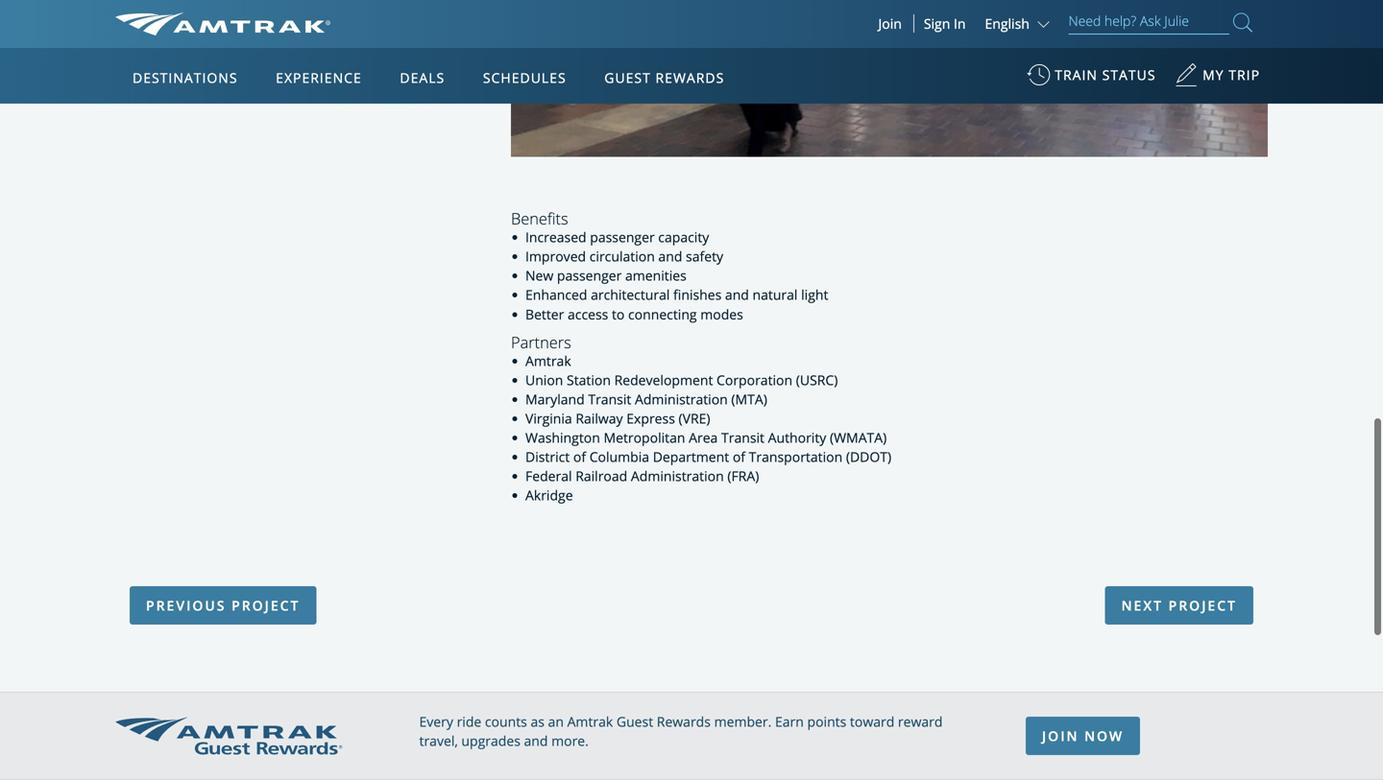 Task type: locate. For each thing, give the bounding box(es) containing it.
2 vertical spatial and
[[524, 733, 548, 751]]

1 vertical spatial administration
[[631, 467, 724, 486]]

(vre)
[[679, 410, 710, 428]]

join left sign
[[878, 14, 902, 33]]

passenger down circulation
[[557, 267, 622, 285]]

in
[[954, 14, 966, 33]]

2 project from the left
[[1168, 597, 1237, 615]]

0 horizontal spatial transit
[[588, 391, 631, 409]]

1 horizontal spatial join
[[1042, 728, 1079, 746]]

0 vertical spatial amtrak
[[525, 352, 571, 370]]

washington
[[525, 429, 600, 447]]

(mta)
[[731, 391, 767, 409]]

1 horizontal spatial and
[[658, 248, 682, 266]]

better
[[525, 305, 564, 323]]

improved
[[525, 248, 586, 266]]

destinations
[[133, 69, 238, 87]]

schedules
[[483, 69, 566, 87]]

join now
[[1042, 728, 1124, 746]]

0 horizontal spatial project
[[232, 597, 300, 615]]

sign in
[[924, 14, 966, 33]]

join inside banner
[[878, 14, 902, 33]]

now
[[1084, 728, 1124, 746]]

train status link
[[1027, 57, 1156, 104]]

department
[[653, 448, 729, 466]]

and up modes
[[725, 286, 749, 304]]

(wmata)
[[830, 429, 887, 447]]

amtrak inside benefits increased passenger capacity improved circulation and safety new passenger amenities enhanced architectural finishes and natural light better access to connecting modes partners amtrak union station redevelopment corporation (usrc) maryland transit administration (mta) virginia railway express (vre) washington metropolitan area transit authority (wmata) district of columbia department of transportation (ddot) federal railroad administration (fra) akridge
[[525, 352, 571, 370]]

metropolitan
[[604, 429, 685, 447]]

banner containing join
[[0, 0, 1383, 444]]

administration down department
[[631, 467, 724, 486]]

rewards inside every ride counts as an amtrak guest rewards member. earn points toward reward travel, upgrades and more.
[[657, 713, 711, 732]]

transit up the (fra)
[[721, 429, 764, 447]]

0 vertical spatial join
[[878, 14, 902, 33]]

more.
[[551, 733, 589, 751]]

experience button
[[268, 51, 370, 105]]

project right next
[[1168, 597, 1237, 615]]

0 horizontal spatial and
[[524, 733, 548, 751]]

and down capacity
[[658, 248, 682, 266]]

2 horizontal spatial and
[[725, 286, 749, 304]]

0 horizontal spatial of
[[573, 448, 586, 466]]

join
[[878, 14, 902, 33], [1042, 728, 1079, 746]]

member.
[[714, 713, 772, 732]]

guest
[[604, 69, 651, 87], [616, 713, 653, 732]]

of down washington
[[573, 448, 586, 466]]

deals
[[400, 69, 445, 87]]

rewards inside guest rewards popup button
[[655, 69, 724, 87]]

0 vertical spatial transit
[[588, 391, 631, 409]]

reward
[[898, 713, 943, 732]]

travel,
[[419, 733, 458, 751]]

previous
[[146, 597, 226, 615]]

akridge
[[525, 487, 573, 505]]

0 horizontal spatial join
[[878, 14, 902, 33]]

amtrak up more.
[[567, 713, 613, 732]]

application
[[187, 160, 648, 429]]

banner
[[0, 0, 1383, 444]]

as
[[531, 713, 544, 732]]

administration up (vre)
[[635, 391, 728, 409]]

district
[[525, 448, 570, 466]]

join for join
[[878, 14, 902, 33]]

maryland
[[525, 391, 585, 409]]

0 vertical spatial passenger
[[590, 228, 655, 247]]

of
[[573, 448, 586, 466], [733, 448, 745, 466]]

amtrak up union
[[525, 352, 571, 370]]

transit up railway on the bottom left of page
[[588, 391, 631, 409]]

light
[[801, 286, 828, 304]]

0 vertical spatial rewards
[[655, 69, 724, 87]]

and
[[658, 248, 682, 266], [725, 286, 749, 304], [524, 733, 548, 751]]

search icon image
[[1233, 9, 1252, 36]]

0 vertical spatial and
[[658, 248, 682, 266]]

railway
[[576, 410, 623, 428]]

earn
[[775, 713, 804, 732]]

1 vertical spatial join
[[1042, 728, 1079, 746]]

next
[[1121, 597, 1163, 615]]

join button
[[867, 14, 914, 33]]

1 vertical spatial amtrak
[[567, 713, 613, 732]]

amtrak
[[525, 352, 571, 370], [567, 713, 613, 732]]

partners
[[511, 332, 571, 353]]

join for join now
[[1042, 728, 1079, 746]]

1 vertical spatial transit
[[721, 429, 764, 447]]

finishes
[[673, 286, 722, 304]]

application inside banner
[[187, 160, 648, 429]]

1 vertical spatial rewards
[[657, 713, 711, 732]]

transportation
[[749, 448, 842, 466]]

of up the (fra)
[[733, 448, 745, 466]]

and down the "as"
[[524, 733, 548, 751]]

every ride counts as an amtrak guest rewards member. earn points toward reward travel, upgrades and more.
[[419, 713, 943, 751]]

1 vertical spatial guest
[[616, 713, 653, 732]]

station
[[567, 371, 611, 390]]

amtrak image
[[115, 12, 331, 36]]

capacity
[[658, 228, 709, 247]]

join left now
[[1042, 728, 1079, 746]]

regions map image
[[187, 160, 648, 429]]

project right previous
[[232, 597, 300, 615]]

1 horizontal spatial project
[[1168, 597, 1237, 615]]

transit
[[588, 391, 631, 409], [721, 429, 764, 447]]

counts
[[485, 713, 527, 732]]

my
[[1203, 66, 1224, 84]]

train status
[[1055, 66, 1156, 84]]

0 vertical spatial guest
[[604, 69, 651, 87]]

1 horizontal spatial of
[[733, 448, 745, 466]]

new
[[525, 267, 553, 285]]

guest rewards
[[604, 69, 724, 87]]

project
[[232, 597, 300, 615], [1168, 597, 1237, 615]]

status
[[1102, 66, 1156, 84]]

administration
[[635, 391, 728, 409], [631, 467, 724, 486]]

connecting
[[628, 305, 697, 323]]

toward
[[850, 713, 894, 732]]

passenger
[[590, 228, 655, 247], [557, 267, 622, 285]]

rewards
[[655, 69, 724, 87], [657, 713, 711, 732]]

passenger up circulation
[[590, 228, 655, 247]]

project for next project
[[1168, 597, 1237, 615]]

1 project from the left
[[232, 597, 300, 615]]



Task type: describe. For each thing, give the bounding box(es) containing it.
project for previous  project
[[232, 597, 300, 615]]

area
[[689, 429, 718, 447]]

schedules link
[[475, 48, 574, 104]]

1 horizontal spatial transit
[[721, 429, 764, 447]]

authority
[[768, 429, 826, 447]]

guest inside every ride counts as an amtrak guest rewards member. earn points toward reward travel, upgrades and more.
[[616, 713, 653, 732]]

columbia
[[589, 448, 649, 466]]

points
[[807, 713, 846, 732]]

guest inside popup button
[[604, 69, 651, 87]]

federal
[[525, 467, 572, 486]]

modes
[[700, 305, 743, 323]]

my trip button
[[1175, 57, 1260, 104]]

guest rewards button
[[597, 51, 732, 105]]

sign in button
[[924, 14, 966, 33]]

natural
[[753, 286, 798, 304]]

previous  project link
[[130, 587, 316, 625]]

upgrades
[[461, 733, 520, 751]]

2 of from the left
[[733, 448, 745, 466]]

and inside every ride counts as an amtrak guest rewards member. earn points toward reward travel, upgrades and more.
[[524, 733, 548, 751]]

trip
[[1229, 66, 1260, 84]]

destinations button
[[125, 51, 245, 105]]

my trip
[[1203, 66, 1260, 84]]

amtrak inside every ride counts as an amtrak guest rewards member. earn points toward reward travel, upgrades and more.
[[567, 713, 613, 732]]

railroad
[[575, 467, 627, 486]]

increased
[[525, 228, 586, 247]]

english
[[985, 14, 1029, 33]]

(fra)
[[727, 467, 759, 486]]

an
[[548, 713, 564, 732]]

train
[[1055, 66, 1098, 84]]

ride
[[457, 713, 481, 732]]

1 vertical spatial and
[[725, 286, 749, 304]]

deals button
[[392, 51, 453, 105]]

corporation
[[716, 371, 792, 390]]

circulation
[[589, 248, 655, 266]]

benefits increased passenger capacity improved circulation and safety new passenger amenities enhanced architectural finishes and natural light better access to connecting modes partners amtrak union station redevelopment corporation (usrc) maryland transit administration (mta) virginia railway express (vre) washington metropolitan area transit authority (wmata) district of columbia department of transportation (ddot) federal railroad administration (fra) akridge
[[511, 208, 891, 505]]

every
[[419, 713, 453, 732]]

(usrc)
[[796, 371, 838, 390]]

Please enter your search item search field
[[1068, 10, 1229, 35]]

express
[[626, 410, 675, 428]]

(ddot)
[[846, 448, 891, 466]]

next project link
[[1105, 587, 1253, 625]]

union
[[525, 371, 563, 390]]

english button
[[985, 14, 1054, 33]]

next project
[[1121, 597, 1237, 615]]

1 of from the left
[[573, 448, 586, 466]]

redevelopment
[[614, 371, 713, 390]]

to
[[612, 305, 625, 323]]

safety
[[686, 248, 723, 266]]

join now link
[[1026, 718, 1140, 756]]

amtrak guest rewards image
[[115, 718, 342, 756]]

architectural
[[591, 286, 670, 304]]

1 vertical spatial passenger
[[557, 267, 622, 285]]

benefits
[[511, 208, 568, 229]]

access
[[568, 305, 608, 323]]

0 vertical spatial administration
[[635, 391, 728, 409]]

sign
[[924, 14, 950, 33]]

amenities
[[625, 267, 687, 285]]

virginia
[[525, 410, 572, 428]]

experience
[[276, 69, 362, 87]]

previous  project
[[146, 597, 300, 615]]

enhanced
[[525, 286, 587, 304]]



Task type: vqa. For each thing, say whether or not it's contained in the screenshot.
left ALONG
no



